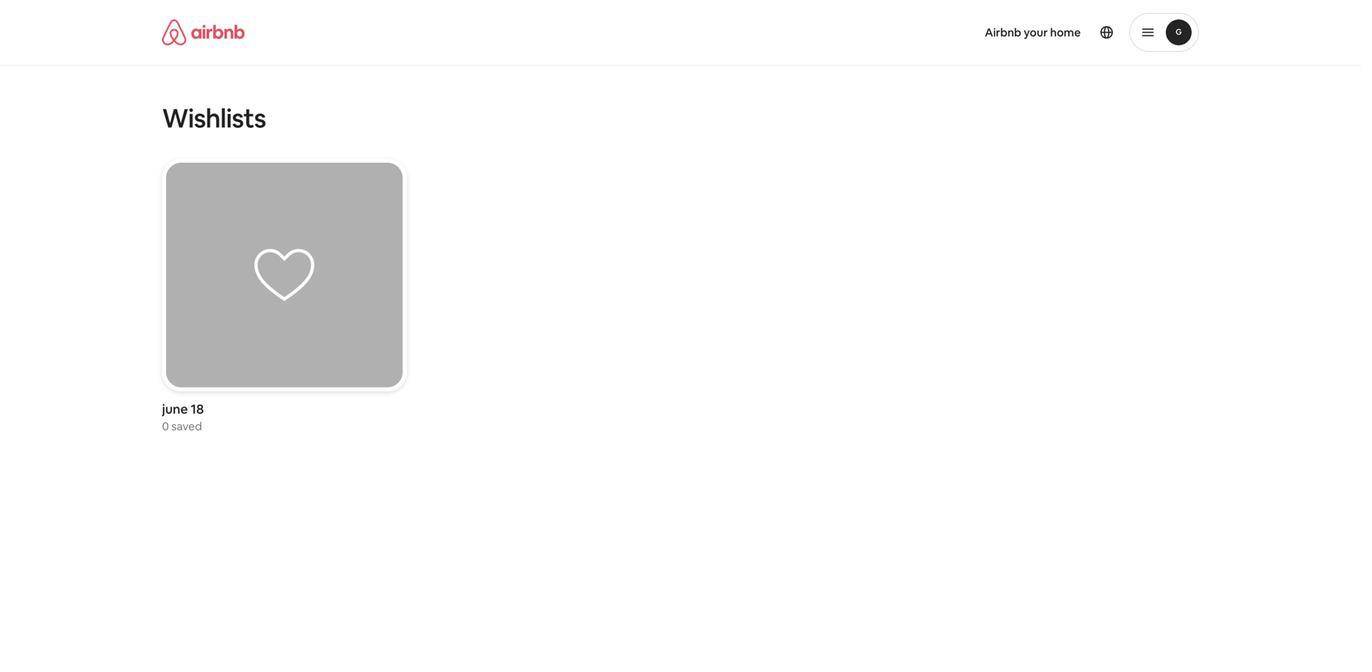 Task type: vqa. For each thing, say whether or not it's contained in the screenshot.
Airbnb
yes



Task type: locate. For each thing, give the bounding box(es) containing it.
profile element
[[700, 0, 1200, 65]]

airbnb your home link
[[976, 15, 1091, 49]]

your
[[1024, 25, 1048, 40]]

0
[[162, 419, 169, 434]]

june
[[162, 401, 188, 418]]

wishlists
[[162, 101, 266, 135]]



Task type: describe. For each thing, give the bounding box(es) containing it.
airbnb your home
[[985, 25, 1081, 40]]

june 18 0 saved
[[162, 401, 204, 434]]

airbnb
[[985, 25, 1022, 40]]

saved
[[171, 419, 202, 434]]

18
[[191, 401, 204, 418]]

home
[[1051, 25, 1081, 40]]



